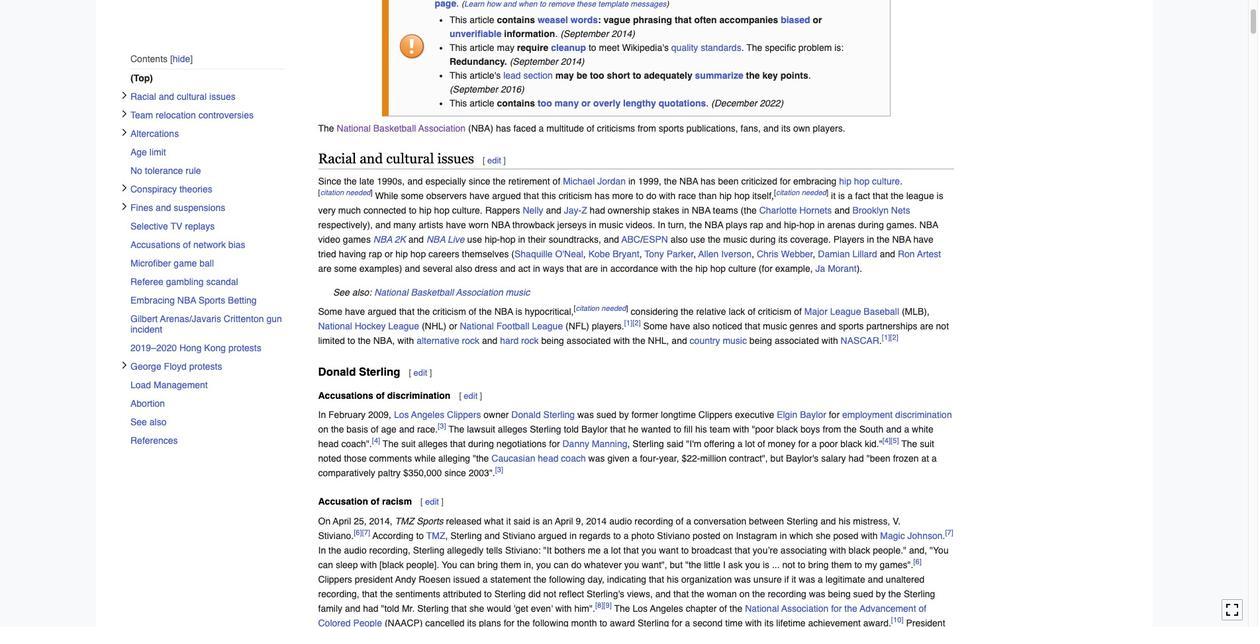 Task type: vqa. For each thing, say whether or not it's contained in the screenshot.
it in the "released what it said is an April 9, 2014 audio recording of a conversation between Sterling and his mistress, V. Stiviano."
yes



Task type: describe. For each thing, give the bounding box(es) containing it.
recording, inside in the audio recording, sterling allegedly tells stiviano: "it bothers me a lot that you want to broadcast that you're associating with black people." and, "you can sleep with [black people]. you can bring them in, you can do whatever you want", but "the little i ask you is ... not to bring them to my games".
[[369, 545, 410, 556]]

an
[[542, 516, 553, 527]]

do inside since the late 1990s, and especially since the retirement of michael jordan in 1999, the nba has been criticized for embracing hip hop culture . [ citation needed ] while some observers have argued that this criticism has more to do with race than hip hop itself, [ citation needed ]
[[646, 191, 657, 202]]

with down posed on the right bottom of page
[[830, 545, 846, 556]]

0 vertical spatial [3] link
[[438, 422, 446, 431]]

some have also noticed that music genres and sports partnerships are not limited to the nba, with
[[318, 321, 949, 347]]

sterling inside [4] the suit alleges that during negotiations for danny manning , sterling said "i'm offering a lot of money for a poor black kid." [4] [5]
[[633, 439, 664, 450]]

[6] for [6]
[[914, 558, 922, 567]]

the up rappers
[[493, 176, 506, 187]]

nba down than
[[692, 205, 711, 216]]

2 them from the left
[[831, 560, 852, 571]]

2 horizontal spatial citation needed link
[[776, 188, 826, 198]]

1 vertical spatial [6] link
[[914, 558, 922, 567]]

relative
[[696, 307, 726, 317]]

do inside in the audio recording, sterling allegedly tells stiviano: "it bothers me a lot that you want to broadcast that you're associating with black people." and, "you can sleep with [black people]. you can bring them in, you can do whatever you want", but "the little i ask you is ... not to bring them to my games".
[[571, 560, 582, 571]]

with up president
[[360, 560, 377, 571]]

x small image for conspiracy theories
[[120, 184, 128, 192]]

2009,
[[368, 410, 391, 421]]

the up the since
[[318, 123, 334, 134]]

of up on april 25, 2014, tmz sports
[[371, 497, 380, 507]]

roesen
[[419, 574, 451, 585]]

] up rappers
[[503, 156, 506, 166]]

1 horizontal spatial cultural
[[386, 151, 434, 167]]

very
[[318, 205, 336, 216]]

some have argued that the criticism of the nba is hypocritical, [ citation needed ] considering the relative lack of criticism of major league baseball (mlb), national hockey league (nhl) or national football league (nfl) players. [1] [2]
[[318, 304, 930, 332]]

in down hornets
[[818, 220, 825, 231]]

little
[[704, 560, 721, 571]]

the inside the suit noted those comments while alleging "the
[[901, 439, 917, 450]]

employment discrimination link
[[842, 410, 952, 421]]

during inside also use the music during its coverage. players in the nba have tried having rap or hip hop careers themselves (
[[750, 235, 776, 245]]

weasel
[[538, 15, 568, 25]]

1 vertical spatial september
[[513, 56, 558, 67]]

nba 2k and nba live use hip-hop in their soundtracks, and abc / espn
[[373, 235, 668, 245]]

south
[[859, 425, 884, 435]]

and down the my
[[868, 574, 883, 585]]

references
[[130, 436, 178, 447]]

).
[[857, 264, 862, 274]]

nba down rappers
[[491, 220, 510, 231]]

[6] for [6] [7] according to tmz , sterling and stiviano argued in regards to a photo stiviano posted on instagram in which she posed with magic johnson . [7]
[[354, 528, 362, 538]]

( down weasel words "link"
[[560, 29, 563, 39]]

that down president
[[362, 589, 377, 600]]

faced
[[514, 123, 536, 134]]

the up the did
[[534, 574, 547, 585]]

1 horizontal spatial citation needed link
[[576, 304, 626, 314]]

] up tmz link
[[441, 497, 444, 507]]

embracing nba sports betting link
[[130, 292, 285, 310]]

1 horizontal spatial are
[[585, 264, 598, 274]]

that inside since the late 1990s, and especially since the retirement of michael jordan in 1999, the nba has been criticized for embracing hip hop culture . [ citation needed ] while some observers have argued that this criticism has more to do with race than hip hop itself, [ citation needed ]
[[524, 191, 539, 202]]

national hockey league link
[[318, 321, 419, 332]]

[ up charlotte
[[774, 188, 776, 198]]

article's
[[470, 70, 501, 81]]

biased
[[781, 15, 810, 25]]

[ down the since
[[318, 188, 320, 198]]

1 horizontal spatial [3] link
[[495, 466, 503, 475]]

to right 'short'
[[633, 70, 641, 81]]

many inside nelly and jay-z had ownership stakes in nba teams (the charlotte hornets and brooklyn nets respectively), and many artists have worn nba throwback jerseys in music videos. in turn, the nba plays rap and hip-hop in arenas during games. nba video games
[[393, 220, 416, 231]]

1 horizontal spatial being
[[750, 336, 772, 347]]

( up lead
[[510, 56, 513, 67]]

edit for racial and cultural issues
[[487, 156, 501, 166]]

x small image for george
[[120, 362, 128, 370]]

0 horizontal spatial are
[[318, 264, 332, 274]]

embracing nba sports betting
[[130, 296, 256, 306]]

cultural inside racial and cultural issues link
[[177, 92, 206, 102]]

music down the act
[[506, 288, 530, 298]]

criticism inside since the late 1990s, and especially since the retirement of michael jordan in 1999, the nba has been criticized for embracing hip hop culture . [ citation needed ] while some observers have argued that this criticism has more to do with race than hip hop itself, [ citation needed ]
[[559, 191, 592, 202]]

fill
[[684, 425, 693, 435]]

[4] the suit alleges that during negotiations for danny manning , sterling said "i'm offering a lot of money for a poor black kid." [4] [5]
[[372, 437, 899, 450]]

fullscreen image
[[1226, 604, 1239, 617]]

1 vertical spatial protests
[[189, 362, 222, 372]]

and inside the lawsuit alleges sterling told baylor that he wanted to fill his team with "poor black boys from the south and a white head coach".
[[886, 425, 902, 435]]

of inside accusations of network bias link
[[183, 240, 190, 251]]

four-
[[640, 454, 659, 464]]

jerseys
[[557, 220, 587, 231]]

recording, inside 'clippers president andy roesen issued a statement the following day, indicating that his organization was unsure if it was a legitimate and unaltered recording, that the sentiments attributed to sterling did not reflect sterling's views, and that the woman on the recording was being sued by the sterling family and had "told mr. sterling that she would 'get even' with him".'
[[318, 589, 359, 600]]

sterling inside the lawsuit alleges sterling told baylor that he wanted to fill his team with "poor black boys from the south and a white head coach".
[[530, 425, 561, 435]]

age
[[130, 147, 147, 158]]

that inside it is a fact that the league is very much connected to hip hop culture. rappers
[[873, 191, 888, 202]]

and inside in february 2009, los angeles clippers owner donald sterling was sued by former longtime clippers executive elgin baylor for employment discrimination on the basis of age and race. [3]
[[399, 425, 415, 435]]

1 rock from the left
[[462, 336, 479, 347]]

culture.
[[452, 205, 483, 216]]

in down the race
[[682, 205, 689, 216]]

sterling up accusations of discrimination
[[359, 365, 400, 379]]

3 this from the top
[[450, 70, 467, 81]]

want
[[659, 545, 679, 556]]

year,
[[659, 454, 679, 464]]

the right the 1999, at the right top of the page
[[664, 176, 677, 187]]

2 horizontal spatial has
[[701, 176, 716, 187]]

in inside also use the music during its coverage. players in the nba have tried having rap or hip hop careers themselves (
[[867, 235, 874, 245]]

edit for accusations of discrimination
[[464, 391, 478, 401]]

the left late
[[344, 176, 357, 187]]

offering
[[704, 439, 735, 450]]

, down the coverage.
[[813, 249, 815, 260]]

accordance
[[610, 264, 658, 274]]

suit inside the suit noted those comments while alleging "the
[[920, 439, 934, 450]]

(for
[[759, 264, 773, 274]]

sterling inside released what it said is an april 9, 2014 audio recording of a conversation between sterling and his mistress, v. stiviano.
[[787, 516, 818, 527]]

you
[[442, 560, 457, 571]]

videos.
[[626, 220, 655, 231]]

0 vertical spatial racial
[[130, 92, 156, 102]]

in left which
[[780, 531, 787, 541]]

you up indicating
[[624, 560, 639, 571]]

on april 25, 2014, tmz sports
[[318, 516, 443, 527]]

regards
[[579, 531, 611, 541]]

to down 'associating'
[[798, 560, 806, 571]]

1 vertical spatial association
[[456, 288, 503, 298]]

and right fans,
[[763, 123, 779, 134]]

1 vertical spatial [2] link
[[890, 334, 898, 343]]

0 vertical spatial [6] link
[[354, 528, 362, 538]]

[2] inside 'some have argued that the criticism of the nba is hypocritical, [ citation needed ] considering the relative lack of criticism of major league baseball (mlb), national hockey league (nhl) or national football league (nfl) players. [1] [2]'
[[633, 319, 641, 328]]

. down weasel
[[555, 29, 558, 39]]

alleging
[[438, 454, 470, 464]]

the inside in february 2009, los angeles clippers owner donald sterling was sued by former longtime clippers executive elgin baylor for employment discrimination on the basis of age and race. [3]
[[331, 425, 344, 435]]

, left chris
[[752, 249, 754, 260]]

indicating
[[607, 574, 646, 585]]

see for see also: national basketball association music
[[333, 288, 350, 298]]

frozen
[[893, 454, 919, 464]]

fines
[[130, 203, 153, 213]]

national inside national association for the advancement of colored people
[[745, 604, 779, 614]]

hip right embracing
[[839, 176, 852, 187]]

"the inside in the audio recording, sterling allegedly tells stiviano: "it bothers me a lot that you want to broadcast that you're associating with black people." and, "you can sleep with [black people]. you can bring them in, you can do whatever you want", but "the little i ask you is ... not to bring them to my games".
[[685, 560, 702, 571]]

o'neal
[[555, 249, 583, 260]]

0 vertical spatial sports
[[198, 296, 225, 306]]

was down ask
[[734, 574, 751, 585]]

his inside released what it said is an april 9, 2014 audio recording of a conversation between sterling and his mistress, v. stiviano.
[[839, 516, 851, 527]]

to inside it is a fact that the league is very much connected to hip hop culture. rappers
[[409, 205, 417, 216]]

0 vertical spatial its
[[781, 123, 791, 134]]

0 horizontal spatial sports
[[659, 123, 684, 134]]

2 can from the left
[[460, 560, 475, 571]]

sued inside 'clippers president andy roesen issued a statement the following day, indicating that his organization was unsure if it was a legitimate and unaltered recording, that the sentiments attributed to sterling did not reflect sterling's views, and that the woman on the recording was being sued by the sterling family and had "told mr. sterling that she would 'get even' with him".'
[[853, 589, 873, 600]]

coverage.
[[790, 235, 831, 245]]

jay-z link
[[564, 205, 587, 216]]

of up the genres
[[794, 307, 802, 317]]

caucasian
[[492, 454, 535, 464]]

at
[[921, 454, 929, 464]]

some for also
[[643, 321, 668, 332]]

noted
[[318, 454, 341, 464]]

itself,
[[752, 191, 774, 202]]

was down 'associating'
[[809, 589, 826, 600]]

accusations for accusations of discrimination
[[318, 391, 373, 401]]

2 vertical spatial has
[[595, 191, 610, 202]]

with inside shaquille o'neal , kobe bryant , tony parker , allen iverson , chris webber , damian lillard and ron artest are some examples) and several also dress and act in ways that are in accordance with the hip hop culture (for example, ja morant ).
[[661, 264, 677, 274]]

and up people
[[345, 604, 360, 614]]

caucasian head coach
[[492, 454, 586, 464]]

a left legitimate
[[818, 574, 823, 585]]

clippers inside 'clippers president andy roesen issued a statement the following day, indicating that his organization was unsure if it was a legitimate and unaltered recording, that the sentiments attributed to sterling did not reflect sterling's views, and that the woman on the recording was being sued by the sterling family and had "told mr. sterling that she would 'get even' with him".'
[[318, 574, 352, 585]]

, left allen
[[694, 249, 696, 260]]

for inside in february 2009, los angeles clippers owner donald sterling was sued by former longtime clippers executive elgin baylor for employment discrimination on the basis of age and race. [3]
[[829, 410, 840, 421]]

hop up fact
[[854, 176, 870, 187]]

the inside [4] the suit alleges that during negotiations for danny manning , sterling said "i'm offering a lot of money for a poor black kid." [4] [5]
[[383, 439, 399, 450]]

is inside released what it said is an april 9, 2014 audio recording of a conversation between sterling and his mistress, v. stiviano.
[[533, 516, 540, 527]]

0 horizontal spatial from
[[638, 123, 656, 134]]

league
[[906, 191, 934, 202]]

1 horizontal spatial league
[[532, 321, 563, 332]]

the up chapter
[[692, 589, 704, 600]]

the up lillard
[[877, 235, 890, 245]]

nba down artists
[[426, 235, 445, 245]]

was right if
[[799, 574, 815, 585]]

] down alternative
[[430, 368, 432, 378]]

for left danny on the left bottom of page
[[549, 439, 560, 450]]

hip inside shaquille o'neal , kobe bryant , tony parker , allen iverson , chris webber , damian lillard and ron artest are some examples) and several also dress and act in ways that are in accordance with the hip hop culture (for example, ja morant ).
[[695, 264, 708, 274]]

nba inside since the late 1990s, and especially since the retirement of michael jordan in 1999, the nba has been criticized for embracing hip hop culture . [ citation needed ] while some observers have argued that this criticism has more to do with race than hip hop itself, [ citation needed ]
[[679, 176, 698, 187]]

[ edit ] for accusation of racism
[[421, 497, 444, 507]]

for inside national association for the advancement of colored people
[[831, 604, 842, 614]]

and right the 2k
[[408, 235, 424, 245]]

said inside [4] the suit alleges that during negotiations for danny manning , sterling said "i'm offering a lot of money for a poor black kid." [4] [5]
[[667, 439, 684, 450]]

"told
[[381, 604, 399, 614]]

) up wikipedia's
[[632, 29, 635, 39]]

to left meet
[[589, 42, 596, 53]]

, left kobe
[[583, 249, 586, 260]]

x small image for team
[[120, 110, 128, 118]]

and down this
[[546, 205, 561, 216]]

1 vertical spatial racial and cultural issues
[[318, 151, 474, 167]]

0 horizontal spatial being
[[541, 336, 564, 347]]

and up arenas
[[835, 205, 850, 216]]

the inside it is a fact that the league is very much connected to hip hop culture. rappers
[[891, 191, 904, 202]]

accusations for accusations of network bias
[[130, 240, 180, 251]]

artest
[[917, 249, 941, 260]]

standards
[[701, 42, 741, 53]]

[ up accusations of discrimination
[[409, 368, 411, 378]]

recording inside released what it said is an april 9, 2014 audio recording of a conversation between sterling and his mistress, v. stiviano.
[[635, 516, 673, 527]]

and left ron
[[880, 249, 895, 260]]

legitimate
[[826, 574, 865, 585]]

. up publications,
[[706, 98, 709, 109]]

) down 'points'
[[780, 98, 783, 109]]

in inside since the late 1990s, and especially since the retirement of michael jordan in 1999, the nba has been criticized for embracing hip hop culture . [ citation needed ] while some observers have argued that this criticism has more to do with race than hip hop itself, [ citation needed ]
[[628, 176, 636, 187]]

adequately
[[644, 70, 692, 81]]

accusation of racism
[[318, 497, 412, 507]]

1 [7] link from the left
[[362, 528, 370, 538]]

0 vertical spatial has
[[496, 123, 511, 134]]

edit for donald sterling
[[414, 368, 427, 378]]

and inside since the late 1990s, and especially since the retirement of michael jordan in 1999, the nba has been criticized for embracing hip hop culture . [ citation needed ] while some observers have argued that this criticism has more to do with race than hip hop itself, [ citation needed ]
[[407, 176, 423, 187]]

or inside also use the music during its coverage. players in the nba have tried having rap or hip hop careers themselves (
[[385, 249, 393, 260]]

a inside the lawsuit alleges sterling told baylor that he wanted to fill his team with "poor black boys from the south and a white head coach".
[[904, 425, 909, 435]]

tmz for ,
[[426, 531, 445, 541]]

sterling down unaltered
[[904, 589, 935, 600]]

or right 'biased' link
[[813, 15, 822, 25]]

also:
[[352, 288, 372, 298]]

connected
[[364, 205, 406, 216]]

of inside [4] the suit alleges that during negotiations for danny manning , sterling said "i'm offering a lot of money for a poor black kid." [4] [5]
[[758, 439, 765, 450]]

protests inside "link"
[[228, 343, 261, 354]]

(nfl)
[[566, 321, 589, 332]]

and down conspiracy theories
[[155, 203, 171, 213]]

nba right games.
[[920, 220, 938, 231]]

the inside this article contains weasel words : vague phrasing that often accompanies biased or unverifiable information . ( september 2014 ) this article may require cleanup to meet wikipedia's quality standards . the specific problem is: redundancy. ( september 2014 ) this article's lead section may be too short to adequately summarize the key points . ( september 2016 ) this article contains too many or overly lengthy quotations . ( december 2022 )
[[746, 70, 760, 81]]

its inside also use the music during its coverage. players in the nba have tried having rap or hip hop careers themselves (
[[778, 235, 788, 245]]

1 stiviano from the left
[[503, 531, 536, 541]]

audio inside in the audio recording, sterling allegedly tells stiviano: "it bothers me a lot that you want to broadcast that you're associating with black people." and, "you can sleep with [black people]. you can bring them in, you can do whatever you want", but "the little i ask you is ... not to bring them to my games".
[[344, 545, 367, 556]]

fans,
[[741, 123, 761, 134]]

"the inside the suit noted those comments while alleging "the
[[473, 454, 489, 464]]

and left several
[[405, 264, 420, 274]]

abortion link
[[130, 395, 285, 413]]

2 associated from the left
[[775, 336, 819, 347]]

alternative rock link
[[417, 336, 479, 347]]

1 horizontal spatial [1] link
[[882, 334, 890, 343]]

you up want",
[[642, 545, 656, 556]]

and up late
[[360, 151, 383, 167]]

0 horizontal spatial discrimination
[[387, 391, 451, 401]]

also inside some have also noticed that music genres and sports partnerships are not limited to the nba, with
[[693, 321, 710, 332]]

, left tony at the top of page
[[639, 249, 642, 260]]

whatever
[[584, 560, 622, 571]]

2 rock from the left
[[521, 336, 539, 347]]

sports inside some have also noticed that music genres and sports partnerships are not limited to the nba, with
[[839, 321, 864, 332]]

donald sterling
[[318, 365, 400, 379]]

specific
[[765, 42, 796, 53]]

0 vertical spatial players.
[[813, 123, 845, 134]]

worn
[[469, 220, 489, 231]]

considering
[[631, 307, 678, 317]]

2019–2020
[[130, 343, 177, 354]]

sterling inside in february 2009, los angeles clippers owner donald sterling was sued by former longtime clippers executive elgin baylor for employment discrimination on the basis of age and race. [3]
[[543, 410, 575, 421]]

0 horizontal spatial citation
[[320, 188, 344, 198]]

and up the relocation
[[158, 92, 174, 102]]

2 horizontal spatial criticism
[[758, 307, 792, 317]]

discrimination inside in february 2009, los angeles clippers owner donald sterling was sued by former longtime clippers executive elgin baylor for employment discrimination on the basis of age and race. [3]
[[895, 410, 952, 421]]

rap inside nelly and jay-z had ownership stakes in nba teams (the charlotte hornets and brooklyn nets respectively), and many artists have worn nba throwback jerseys in music videos. in turn, the nba plays rap and hip-hop in arenas during games. nba video games
[[750, 220, 763, 231]]

national up alternative rock link
[[460, 321, 494, 332]]

2 contains from the top
[[497, 98, 535, 109]]

is inside 'some have argued that the criticism of the nba is hypocritical, [ citation needed ] considering the relative lack of criticism of major league baseball (mlb), national hockey league (nhl) or national football league (nfl) players. [1] [2]'
[[516, 307, 522, 317]]

in up bothers
[[570, 531, 577, 541]]

his inside the lawsuit alleges sterling told baylor that he wanted to fill his team with "poor black boys from the south and a white head coach".
[[695, 425, 707, 435]]

with down 'some have argued that the criticism of the nba is hypocritical, [ citation needed ] considering the relative lack of criticism of major league baseball (mlb), national hockey league (nhl) or national football league (nfl) players. [1] [2]'
[[613, 336, 630, 347]]

sterling down the statement
[[494, 589, 526, 600]]

criticisms
[[597, 123, 635, 134]]

a left poor
[[812, 439, 817, 450]]

x small image for fines and suspensions
[[120, 203, 128, 211]]

with left nascar
[[822, 336, 838, 347]]

0 horizontal spatial criticism
[[433, 307, 466, 317]]

0 horizontal spatial needed
[[346, 188, 371, 198]]

that inside 'some have argued that the criticism of the nba is hypocritical, [ citation needed ] considering the relative lack of criticism of major league baseball (mlb), national hockey league (nhl) or national football league (nfl) players. [1] [2]'
[[399, 307, 415, 317]]

stiviano.
[[318, 531, 354, 541]]

0 vertical spatial racial and cultural issues
[[130, 92, 235, 102]]

. down problem
[[808, 70, 811, 81]]

"you
[[930, 545, 949, 556]]

0 vertical spatial issues
[[209, 92, 235, 102]]

hip up teams
[[719, 191, 732, 202]]

argued inside 'some have argued that the criticism of the nba is hypocritical, [ citation needed ] considering the relative lack of criticism of major league baseball (mlb), national hockey league (nhl) or national football league (nfl) players. [1] [2]'
[[368, 307, 397, 317]]

nba 2k link
[[373, 235, 406, 245]]

4 this from the top
[[450, 98, 467, 109]]

hop inside it is a fact that the league is very much connected to hip hop culture. rappers
[[434, 205, 450, 216]]

had inside 'clippers president andy roesen issued a statement the following day, indicating that his organization was unsure if it was a legitimate and unaltered recording, that the sentiments attributed to sterling did not reflect sterling's views, and that the woman on the recording was being sued by the sterling family and had "told mr. sterling that she would 'get even' with him".'
[[363, 604, 378, 614]]

team
[[710, 425, 730, 435]]

hop up 'themselves'
[[500, 235, 516, 245]]

people
[[353, 618, 382, 628]]

edit link for accusation of racism
[[425, 497, 439, 507]]

of down national basketball association music link
[[469, 307, 476, 317]]

1 vertical spatial hip-
[[485, 235, 500, 245]]

following
[[549, 574, 585, 585]]

2 this from the top
[[450, 42, 467, 53]]

is left fact
[[838, 191, 845, 202]]

or left overly
[[581, 98, 591, 109]]

act
[[518, 264, 531, 274]]

partnerships
[[867, 321, 918, 332]]

2 [7] link from the left
[[945, 528, 954, 538]]

phrasing
[[633, 15, 672, 25]]

0 horizontal spatial september
[[453, 84, 498, 95]]

shaquille o'neal , kobe bryant , tony parker , allen iverson , chris webber , damian lillard and ron artest are some examples) and several also dress and act in ways that are in accordance with the hip hop culture (for example, ja morant ).
[[318, 249, 941, 274]]

national up late
[[337, 123, 371, 134]]

more
[[612, 191, 633, 202]]

[ edit ] for accusations of discrimination
[[459, 391, 482, 401]]

[ down (nba)
[[483, 156, 485, 166]]

] up lawsuit
[[480, 391, 482, 401]]

is inside in the audio recording, sterling allegedly tells stiviano: "it bothers me a lot that you want to broadcast that you're associating with black people." and, "you can sleep with [black people]. you can bring them in, you can do whatever you want", but "the little i ask you is ... not to bring them to my games".
[[763, 560, 770, 571]]

0 vertical spatial basketball
[[373, 123, 416, 134]]

1 [7] from the left
[[362, 528, 370, 538]]

lot inside [4] the suit alleges that during negotiations for danny manning , sterling said "i'm offering a lot of money for a poor black kid." [4] [5]
[[745, 439, 755, 450]]

own
[[793, 123, 810, 134]]

1 vertical spatial racial
[[318, 151, 356, 167]]

and up kobe bryant link
[[604, 235, 619, 245]]

0 vertical spatial may
[[497, 42, 514, 53]]

ron artest link
[[898, 249, 941, 260]]

a left the "four-"
[[632, 454, 637, 464]]

of right multitude
[[587, 123, 594, 134]]

major league baseball link
[[804, 307, 899, 317]]

[ edit ] for donald sterling
[[409, 368, 432, 378]]

to inside since the late 1990s, and especially since the retirement of michael jordan in 1999, the nba has been criticized for embracing hip hop culture . [ citation needed ] while some observers have argued that this criticism has more to do with race than hip hop itself, [ citation needed ]
[[636, 191, 644, 202]]

be
[[577, 70, 587, 81]]

1 horizontal spatial [3]
[[495, 466, 503, 475]]

[2] inside alternative rock and hard rock being associated with the nhl, and country music being associated with nascar . [1] [2]
[[890, 334, 898, 343]]

see also
[[130, 417, 166, 428]]

a right at
[[932, 454, 937, 464]]

and left the act
[[500, 264, 516, 274]]

turn,
[[668, 220, 687, 231]]

said inside released what it said is an april 9, 2014 audio recording of a conversation between sterling and his mistress, v. stiviano.
[[514, 516, 531, 527]]

team relocation controversies
[[130, 110, 253, 121]]

the up "told
[[380, 589, 393, 600]]

0 horizontal spatial 2014
[[561, 56, 581, 67]]

( up publications,
[[711, 98, 714, 109]]

los for the
[[633, 604, 648, 614]]

[1] inside alternative rock and hard rock being associated with the nhl, and country music being associated with nascar . [1] [2]
[[882, 334, 890, 343]]

the up allen
[[708, 235, 721, 245]]

national up limited
[[318, 321, 352, 332]]

0 vertical spatial [2] link
[[633, 319, 641, 328]]

edit for accusation of racism
[[425, 497, 439, 507]]

] inside 'some have argued that the criticism of the nba is hypocritical, [ citation needed ] considering the relative lack of criticism of major league baseball (mlb), national hockey league (nhl) or national football league (nfl) players. [1] [2]'
[[626, 304, 628, 314]]

2 horizontal spatial needed
[[802, 188, 826, 198]]

and inside released what it said is an april 9, 2014 audio recording of a conversation between sterling and his mistress, v. stiviano.
[[821, 516, 836, 527]]

[10]
[[891, 616, 904, 625]]

quotations
[[659, 98, 706, 109]]

the left relative
[[681, 307, 694, 317]]

2 horizontal spatial league
[[830, 307, 861, 317]]

respectively),
[[318, 220, 373, 231]]

in right jerseys
[[589, 220, 596, 231]]

abortion
[[130, 399, 165, 409]]

in right the act
[[533, 264, 540, 274]]

soundtracks,
[[549, 235, 601, 245]]

0 vertical spatial association
[[418, 123, 466, 134]]

and up [8] [9] the los angeles chapter of the
[[655, 589, 671, 600]]

to right regards
[[613, 531, 621, 541]]

1 vertical spatial sports
[[417, 516, 443, 527]]



Task type: locate. For each thing, give the bounding box(es) containing it.
to inside the lawsuit alleges sterling told baylor that he wanted to fill his team with "poor black boys from the south and a white head coach".
[[674, 425, 681, 435]]

0 horizontal spatial them
[[501, 560, 521, 571]]

hornets
[[800, 205, 832, 216]]

2 bring from the left
[[808, 560, 829, 571]]

edit link down alternative
[[414, 368, 427, 378]]

:
[[598, 15, 601, 25]]

0 horizontal spatial league
[[388, 321, 419, 332]]

associated down the genres
[[775, 336, 819, 347]]

note
[[318, 286, 954, 300]]

1 horizontal spatial [6]
[[914, 558, 922, 567]]

and up posed on the right bottom of page
[[821, 516, 836, 527]]

unaltered
[[886, 574, 925, 585]]

parker
[[667, 249, 694, 260]]

basketball
[[373, 123, 416, 134], [411, 288, 454, 298]]

1 vertical spatial head
[[538, 454, 559, 464]]

from down lengthy
[[638, 123, 656, 134]]

hip hop culture link
[[839, 176, 900, 187]]

1 vertical spatial [3]
[[495, 466, 503, 475]]

a right issued
[[483, 574, 488, 585]]

2 vertical spatial during
[[468, 439, 494, 450]]

1 horizontal spatial rock
[[521, 336, 539, 347]]

"been
[[867, 454, 891, 464]]

0 vertical spatial article
[[470, 15, 494, 25]]

short
[[607, 70, 630, 81]]

to right want
[[681, 545, 689, 556]]

0 horizontal spatial racial and cultural issues
[[130, 92, 235, 102]]

2 article from the top
[[470, 42, 494, 53]]

0 horizontal spatial "the
[[473, 454, 489, 464]]

music inside some have also noticed that music genres and sports partnerships are not limited to the nba, with
[[763, 321, 787, 332]]

the inside alternative rock and hard rock being associated with the nhl, and country music being associated with nascar . [1] [2]
[[633, 336, 645, 347]]

1 x small image from the top
[[120, 129, 128, 137]]

nba,
[[373, 336, 395, 347]]

0 horizontal spatial donald
[[318, 365, 356, 379]]

that up [8] [9] the los angeles chapter of the
[[673, 589, 689, 600]]

[3] link down 'caucasian'
[[495, 466, 503, 475]]

0 vertical spatial 2014
[[611, 29, 632, 39]]

alleges inside the lawsuit alleges sterling told baylor that he wanted to fill his team with "poor black boys from the south and a white head coach".
[[498, 425, 527, 435]]

baylor inside in february 2009, los angeles clippers owner donald sterling was sued by former longtime clippers executive elgin baylor for employment discrimination on the basis of age and race. [3]
[[800, 410, 826, 421]]

football
[[496, 321, 529, 332]]

[2] down considering
[[633, 319, 641, 328]]

george floyd protests link
[[130, 358, 285, 376]]

1 vertical spatial in
[[318, 410, 326, 421]]

culture inside shaquille o'neal , kobe bryant , tony parker , allen iverson , chris webber , damian lillard and ron artest are some examples) and several also dress and act in ways that are in accordance with the hip hop culture (for example, ja morant ).
[[728, 264, 756, 274]]

a up contract",
[[737, 439, 743, 450]]

[3]
[[438, 422, 446, 431], [495, 466, 503, 475]]

1 vertical spatial many
[[393, 220, 416, 231]]

alternative
[[417, 336, 459, 347]]

protests down crittenton
[[228, 343, 261, 354]]

0 vertical spatial hip-
[[784, 220, 799, 231]]

many up multitude
[[555, 98, 579, 109]]

embracing
[[793, 176, 837, 187]]

] down late
[[371, 188, 373, 198]]

1 vertical spatial [2]
[[890, 334, 898, 343]]

a
[[539, 123, 544, 134], [848, 191, 853, 202], [904, 425, 909, 435], [737, 439, 743, 450], [812, 439, 817, 450], [632, 454, 637, 464], [932, 454, 937, 464], [686, 516, 691, 527], [624, 531, 629, 541], [603, 545, 609, 556], [483, 574, 488, 585], [818, 574, 823, 585]]

racial up the since
[[318, 151, 356, 167]]

0 horizontal spatial [4] link
[[372, 437, 380, 446]]

0 vertical spatial his
[[695, 425, 707, 435]]

in february 2009, los angeles clippers owner donald sterling was sued by former longtime clippers executive elgin baylor for employment discrimination on the basis of age and race. [3]
[[318, 410, 952, 435]]

the down legitimate
[[845, 604, 857, 614]]

accusations of network bias link
[[130, 236, 285, 255]]

sued inside in february 2009, los angeles clippers owner donald sterling was sued by former longtime clippers executive elgin baylor for employment discrimination on the basis of age and race. [3]
[[597, 410, 617, 421]]

on down february
[[318, 425, 329, 435]]

1 vertical spatial had
[[849, 454, 864, 464]]

0 horizontal spatial [1] link
[[624, 319, 633, 328]]

[6] down and,
[[914, 558, 922, 567]]

2022
[[760, 98, 780, 109]]

rap
[[750, 220, 763, 231], [369, 249, 382, 260]]

clippers up the team
[[699, 410, 733, 421]]

of inside in february 2009, los angeles clippers owner donald sterling was sued by former longtime clippers executive elgin baylor for employment discrimination on the basis of age and race. [3]
[[371, 425, 378, 435]]

had inside was given a four-year, $22-million contract", but baylor's salary had "been frozen at a comparatively paltry $350,000 since 2003".
[[849, 454, 864, 464]]

1 x small image from the top
[[120, 92, 128, 100]]

criticized
[[741, 176, 777, 187]]

april up stiviano.
[[333, 516, 351, 527]]

employment
[[842, 410, 893, 421]]

0 vertical spatial recording
[[635, 516, 673, 527]]

1 horizontal spatial [2]
[[890, 334, 898, 343]]

[ up los angeles clippers link
[[459, 391, 462, 401]]

contains down 2016
[[497, 98, 535, 109]]

1 horizontal spatial sued
[[853, 589, 873, 600]]

the suit noted those comments while alleging "the
[[318, 439, 934, 464]]

v.
[[893, 516, 901, 527]]

it inside 'clippers president andy roesen issued a statement the following day, indicating that his organization was unsure if it was a legitimate and unaltered recording, that the sentiments attributed to sterling did not reflect sterling's views, and that the woman on the recording was being sued by the sterling family and had "told mr. sterling that she would 'get even' with him".'
[[792, 574, 796, 585]]

2 vertical spatial argued
[[538, 531, 567, 541]]

black for with
[[849, 545, 870, 556]]

1 [4] from the left
[[372, 437, 380, 446]]

this
[[450, 15, 467, 25], [450, 42, 467, 53], [450, 70, 467, 81], [450, 98, 467, 109]]

1 horizontal spatial audio
[[609, 516, 632, 527]]

clippers
[[447, 410, 481, 421], [699, 410, 733, 421], [318, 574, 352, 585]]

lawsuit
[[467, 425, 495, 435]]

its left "own" on the right of page
[[781, 123, 791, 134]]

relocation
[[155, 110, 196, 121]]

[8] link
[[595, 601, 604, 610]]

rock
[[462, 336, 479, 347], [521, 336, 539, 347]]

0 horizontal spatial by
[[619, 410, 629, 421]]

1 contains from the top
[[497, 15, 535, 25]]

los inside [8] [9] the los angeles chapter of the
[[633, 604, 648, 614]]

that up brooklyn nets link
[[873, 191, 888, 202]]

2 horizontal spatial citation
[[776, 188, 800, 198]]

criticism up the genres
[[758, 307, 792, 317]]

are down tried
[[318, 264, 332, 274]]

may left the be on the top left of page
[[555, 70, 574, 81]]

0 horizontal spatial accusations
[[130, 240, 180, 251]]

tmz for sports
[[395, 516, 414, 527]]

sterling's
[[587, 589, 625, 600]]

in inside in the audio recording, sterling allegedly tells stiviano: "it bothers me a lot that you want to broadcast that you're associating with black people." and, "you can sleep with [black people]. you can bring them in, you can do whatever you want", but "the little i ask you is ... not to bring them to my games".
[[318, 545, 326, 556]]

nascar link
[[841, 336, 879, 347]]

1 article from the top
[[470, 15, 494, 25]]

0 vertical spatial some
[[401, 191, 424, 202]]

the up comments
[[383, 439, 399, 450]]

0 horizontal spatial [3]
[[438, 422, 446, 431]]

head
[[318, 439, 339, 450], [538, 454, 559, 464]]

[6] [7] according to tmz , sterling and stiviano argued in regards to a photo stiviano posted on instagram in which she posed with magic johnson . [7]
[[354, 528, 954, 541]]

of inside national association for the advancement of colored people
[[919, 604, 927, 614]]

x small image
[[120, 129, 128, 137], [120, 184, 128, 192], [120, 203, 128, 211]]

being
[[541, 336, 564, 347], [750, 336, 772, 347], [828, 589, 851, 600]]

discrimination up los angeles clippers link
[[387, 391, 451, 401]]

country
[[690, 336, 720, 347]]

0 horizontal spatial citation needed link
[[320, 188, 371, 198]]

had inside nelly and jay-z had ownership stakes in nba teams (the charlotte hornets and brooklyn nets respectively), and many artists have worn nba throwback jerseys in music videos. in turn, the nba plays rap and hip-hop in arenas during games. nba video games
[[590, 205, 605, 216]]

0 vertical spatial contains
[[497, 15, 535, 25]]

that inside [4] the suit alleges that during negotiations for danny manning , sterling said "i'm offering a lot of money for a poor black kid." [4] [5]
[[450, 439, 466, 450]]

in for donald
[[318, 410, 326, 421]]

she inside [6] [7] according to tmz , sterling and stiviano argued in regards to a photo stiviano posted on instagram in which she posed with magic johnson . [7]
[[816, 531, 831, 541]]

needed inside 'some have argued that the criticism of the nba is hypocritical, [ citation needed ] considering the relative lack of criticism of major league baseball (mlb), national hockey league (nhl) or national football league (nfl) players. [1] [2]'
[[601, 304, 626, 314]]

1 horizontal spatial angeles
[[650, 604, 683, 614]]

nelly and jay-z had ownership stakes in nba teams (the charlotte hornets and brooklyn nets respectively), and many artists have worn nba throwback jerseys in music videos. in turn, the nba plays rap and hip-hop in arenas during games. nba video games
[[318, 205, 938, 245]]

lack
[[729, 307, 745, 317]]

"the left little
[[685, 560, 702, 571]]

1 vertical spatial alleges
[[418, 439, 448, 450]]

1 vertical spatial basketball
[[411, 288, 454, 298]]

black for poor
[[841, 439, 862, 450]]

1 use from the left
[[467, 235, 482, 245]]

for inside since the late 1990s, and especially since the retirement of michael jordan in 1999, the nba has been criticized for embracing hip hop culture . [ citation needed ] while some observers have argued that this criticism has more to do with race than hip hop itself, [ citation needed ]
[[780, 176, 791, 187]]

1 vertical spatial los
[[633, 604, 648, 614]]

national association for the advancement of colored people link
[[318, 604, 927, 628]]

and down charlotte
[[766, 220, 781, 231]]

many inside this article contains weasel words : vague phrasing that often accompanies biased or unverifiable information . ( september 2014 ) this article may require cleanup to meet wikipedia's quality standards . the specific problem is: redundancy. ( september 2014 ) this article's lead section may be too short to adequately summarize the key points . ( september 2016 ) this article contains too many or overly lengthy quotations . ( december 2022 )
[[555, 98, 579, 109]]

. inside alternative rock and hard rock being associated with the nhl, and country music being associated with nascar . [1] [2]
[[879, 336, 882, 347]]

alleges up negotiations
[[498, 425, 527, 435]]

3 x small image from the top
[[120, 203, 128, 211]]

bring down the tells
[[477, 560, 498, 571]]

but inside in the audio recording, sterling allegedly tells stiviano: "it bothers me a lot that you want to broadcast that you're associating with black people." and, "you can sleep with [black people]. you can bring them in, you can do whatever you want", but "the little i ask you is ... not to bring them to my games".
[[670, 560, 683, 571]]

1 suit from the left
[[401, 439, 416, 450]]

1 horizontal spatial los
[[633, 604, 648, 614]]

1 horizontal spatial [7] link
[[945, 528, 954, 538]]

1 vertical spatial it
[[506, 516, 511, 527]]

culture up brooklyn nets link
[[872, 176, 900, 187]]

audio
[[609, 516, 632, 527], [344, 545, 367, 556]]

charlotte hornets link
[[759, 205, 832, 216]]

them up legitimate
[[831, 560, 852, 571]]

2 suit from the left
[[920, 439, 934, 450]]

racial and cultural issues
[[130, 92, 235, 102], [318, 151, 474, 167]]

, inside [6] [7] according to tmz , sterling and stiviano argued in regards to a photo stiviano posted on instagram in which she posed with magic johnson . [7]
[[445, 531, 448, 541]]

[ edit ] for racial and cultural issues
[[483, 156, 506, 166]]

hip inside it is a fact that the league is very much connected to hip hop culture. rappers
[[419, 205, 432, 216]]

0 horizontal spatial protests
[[189, 362, 222, 372]]

with inside the lawsuit alleges sterling told baylor that he wanted to fill his team with "poor black boys from the south and a white head coach".
[[733, 425, 749, 435]]

nba down teams
[[705, 220, 723, 231]]

1 horizontal spatial but
[[771, 454, 783, 464]]

culture down iverson
[[728, 264, 756, 274]]

2 vertical spatial his
[[667, 574, 679, 585]]

donald down limited
[[318, 365, 356, 379]]

1 horizontal spatial had
[[590, 205, 605, 216]]

1 april from the left
[[333, 516, 351, 527]]

1 vertical spatial discrimination
[[895, 410, 952, 421]]

crittenton
[[223, 314, 264, 325]]

the inside the lawsuit alleges sterling told baylor that he wanted to fill his team with "poor black boys from the south and a white head coach".
[[844, 425, 857, 435]]

for up poor
[[829, 410, 840, 421]]

for up the 'baylor's'
[[798, 439, 809, 450]]

some inside 'some have argued that the criticism of the nba is hypocritical, [ citation needed ] considering the relative lack of criticism of major league baseball (mlb), national hockey league (nhl) or national football league (nfl) players. [1] [2]'
[[318, 307, 342, 317]]

edit link for accusations of discrimination
[[464, 391, 478, 401]]

0 vertical spatial sports
[[659, 123, 684, 134]]

microfiber game ball
[[130, 258, 214, 269]]

donald inside in february 2009, los angeles clippers owner donald sterling was sued by former longtime clippers executive elgin baylor for employment discrimination on the basis of age and race. [3]
[[511, 410, 541, 421]]

during
[[858, 220, 884, 231], [750, 235, 776, 245], [468, 439, 494, 450]]

sterling inside [6] [7] according to tmz , sterling and stiviano argued in regards to a photo stiviano posted on instagram in which she posed with magic johnson . [7]
[[450, 531, 482, 541]]

0 horizontal spatial alleges
[[418, 439, 448, 450]]

2 vertical spatial x small image
[[120, 203, 128, 211]]

of down unaltered
[[919, 604, 927, 614]]

contract",
[[729, 454, 768, 464]]

2 [7] from the left
[[945, 528, 954, 538]]

sterling up allegedly
[[450, 531, 482, 541]]

wikipedia's
[[622, 42, 669, 53]]

0 vertical spatial discrimination
[[387, 391, 451, 401]]

2 x small image from the top
[[120, 110, 128, 118]]

[9]
[[604, 601, 612, 610]]

weasel words link
[[538, 15, 598, 25]]

teams
[[713, 205, 738, 216]]

0 vertical spatial [6]
[[354, 528, 362, 538]]

did
[[528, 589, 541, 600]]

1 vertical spatial may
[[555, 70, 574, 81]]

edit link for donald sterling
[[414, 368, 427, 378]]

during inside nelly and jay-z had ownership stakes in nba teams (the charlotte hornets and brooklyn nets respectively), and many artists have worn nba throwback jerseys in music videos. in turn, the nba plays rap and hip-hop in arenas during games. nba video games
[[858, 220, 884, 231]]

danny
[[563, 439, 589, 450]]

1 horizontal spatial [4] link
[[883, 437, 891, 446]]

2 x small image from the top
[[120, 184, 128, 192]]

head left coach
[[538, 454, 559, 464]]

audio inside released what it said is an april 9, 2014 audio recording of a conversation between sterling and his mistress, v. stiviano.
[[609, 516, 632, 527]]

hop down the observers
[[434, 205, 450, 216]]

head inside the lawsuit alleges sterling told baylor that he wanted to fill his team with "poor black boys from the south and a white head coach".
[[318, 439, 339, 450]]

1 horizontal spatial it
[[792, 574, 796, 585]]

of down the "poor
[[758, 439, 765, 450]]

is up 'football'
[[516, 307, 522, 317]]

to left the fill
[[674, 425, 681, 435]]

(nhl)
[[422, 321, 447, 332]]

0 horizontal spatial on
[[318, 425, 329, 435]]

rap inside also use the music during its coverage. players in the nba have tried having rap or hip hop careers themselves (
[[369, 249, 382, 260]]

was inside in february 2009, los angeles clippers owner donald sterling was sued by former longtime clippers executive elgin baylor for employment discrimination on the basis of age and race. [3]
[[577, 410, 594, 421]]

it
[[831, 191, 836, 202], [506, 516, 511, 527], [792, 574, 796, 585]]

1 vertical spatial by
[[876, 589, 886, 600]]

[2] link down partnerships at the bottom right of page
[[890, 334, 898, 343]]

much
[[338, 205, 361, 216]]

2 horizontal spatial it
[[831, 191, 836, 202]]

1 vertical spatial from
[[823, 425, 841, 435]]

0 vertical spatial too
[[590, 70, 604, 81]]

[1] inside 'some have argued that the criticism of the nba is hypocritical, [ citation needed ] considering the relative lack of criticism of major league baseball (mlb), national hockey league (nhl) or national football league (nfl) players. [1] [2]'
[[624, 319, 633, 328]]

1 horizontal spatial too
[[590, 70, 604, 81]]

the inside national association for the advancement of colored people
[[845, 604, 857, 614]]

1 horizontal spatial head
[[538, 454, 559, 464]]

3 x small image from the top
[[120, 362, 128, 370]]

webber
[[781, 249, 813, 260]]

2 april from the left
[[555, 516, 573, 527]]

of inside released what it said is an april 9, 2014 audio recording of a conversation between sterling and his mistress, v. stiviano.
[[676, 516, 684, 527]]

some for argued
[[318, 307, 342, 317]]

racial up team
[[130, 92, 156, 102]]

1 horizontal spatial racial
[[318, 151, 356, 167]]

citation up charlotte hornets link
[[776, 188, 800, 198]]

race.
[[417, 425, 438, 435]]

by inside in february 2009, los angeles clippers owner donald sterling was sued by former longtime clippers executive elgin baylor for employment discrimination on the basis of age and race. [3]
[[619, 410, 629, 421]]

league up nba, at the bottom of the page
[[388, 321, 419, 332]]

article up redundancy.
[[470, 42, 494, 53]]

tmz
[[395, 516, 414, 527], [426, 531, 445, 541]]

that
[[675, 15, 692, 25], [524, 191, 539, 202], [873, 191, 888, 202], [567, 264, 582, 274], [399, 307, 415, 317], [745, 321, 760, 332], [610, 425, 626, 435], [450, 439, 466, 450], [623, 545, 639, 556], [735, 545, 750, 556], [649, 574, 664, 585], [362, 589, 377, 600], [673, 589, 689, 600], [451, 604, 467, 614]]

[ up '(nfl)'
[[574, 304, 576, 314]]

since the late 1990s, and especially since the retirement of michael jordan in 1999, the nba has been criticized for embracing hip hop culture . [ citation needed ] while some observers have argued that this criticism has more to do with race than hip hop itself, [ citation needed ]
[[318, 176, 903, 202]]

argued up 'hockey'
[[368, 307, 397, 317]]

x small image
[[120, 92, 128, 100], [120, 110, 128, 118], [120, 362, 128, 370]]

is right league
[[937, 191, 943, 202]]

angeles for chapter
[[650, 604, 683, 614]]

culture inside since the late 1990s, and especially since the retirement of michael jordan in 1999, the nba has been criticized for embracing hip hop culture . [ citation needed ] while some observers have argued that this criticism has more to do with race than hip hop itself, [ citation needed ]
[[872, 176, 900, 187]]

some inside since the late 1990s, and especially since the retirement of michael jordan in 1999, the nba has been criticized for embracing hip hop culture . [ citation needed ] while some observers have argued that this criticism has more to do with race than hip hop itself, [ citation needed ]
[[401, 191, 424, 202]]

have inside 'some have argued that the criticism of the nba is hypocritical, [ citation needed ] considering the relative lack of criticism of major league baseball (mlb), national hockey league (nhl) or national football league (nfl) players. [1] [2]'
[[345, 307, 365, 317]]

in for stiviano:
[[318, 545, 326, 556]]

citation needed link
[[320, 188, 371, 198], [776, 188, 826, 198], [576, 304, 626, 314]]

1 this from the top
[[450, 15, 467, 25]]

[2] link
[[633, 319, 641, 328], [890, 334, 898, 343]]

she inside 'clippers president andy roesen issued a statement the following day, indicating that his organization was unsure if it was a legitimate and unaltered recording, that the sentiments attributed to sterling did not reflect sterling's views, and that the woman on the recording was being sued by the sterling family and had "told mr. sterling that she would 'get even' with him".'
[[469, 604, 484, 614]]

edit link for racial and cultural issues
[[487, 156, 501, 166]]

released what it said is an april 9, 2014 audio recording of a conversation between sterling and his mistress, v. stiviano.
[[318, 516, 901, 541]]

on inside [6] [7] according to tmz , sterling and stiviano argued in regards to a photo stiviano posted on instagram in which she posed with magic johnson . [7]
[[723, 531, 733, 541]]

a inside released what it said is an april 9, 2014 audio recording of a conversation between sterling and his mistress, v. stiviano.
[[686, 516, 691, 527]]

3 can from the left
[[554, 560, 569, 571]]

x small image for racial
[[120, 92, 128, 100]]

a left white on the right bottom of the page
[[904, 425, 909, 435]]

is
[[838, 191, 845, 202], [937, 191, 943, 202], [516, 307, 522, 317], [533, 516, 540, 527], [763, 560, 770, 571]]

a left conversation
[[686, 516, 691, 527]]

1 vertical spatial said
[[514, 516, 531, 527]]

needed down embracing
[[802, 188, 826, 198]]

tmz link
[[426, 531, 445, 541]]

1 horizontal spatial donald
[[511, 410, 541, 421]]

a inside it is a fact that the league is very much connected to hip hop culture. rappers
[[848, 191, 853, 202]]

tolerance
[[145, 166, 183, 176]]

note containing see also:
[[318, 286, 954, 300]]

to right more
[[636, 191, 644, 202]]

1 horizontal spatial recording,
[[369, 545, 410, 556]]

it inside it is a fact that the league is very much connected to hip hop culture. rappers
[[831, 191, 836, 202]]

) down lead section link
[[521, 84, 524, 95]]

cultural up '1990s,'
[[386, 151, 434, 167]]

suit inside [4] the suit alleges that during negotiations for danny manning , sterling said "i'm offering a lot of money for a poor black kid." [4] [5]
[[401, 439, 416, 450]]

, inside [4] the suit alleges that during negotiations for danny manning , sterling said "i'm offering a lot of money for a poor black kid." [4] [5]
[[627, 439, 630, 450]]

0 horizontal spatial had
[[363, 604, 378, 614]]

lengthy
[[623, 98, 656, 109]]

2014 inside released what it said is an april 9, 2014 audio recording of a conversation between sterling and his mistress, v. stiviano.
[[586, 516, 607, 527]]

recording up [6] [7] according to tmz , sterling and stiviano argued in regards to a photo stiviano posted on instagram in which she posed with magic johnson . [7]
[[635, 516, 673, 527]]

has left faced
[[496, 123, 511, 134]]

. down 'accompanies'
[[741, 42, 744, 53]]

argued inside [6] [7] according to tmz , sterling and stiviano argued in regards to a photo stiviano posted on instagram in which she posed with magic johnson . [7]
[[538, 531, 567, 541]]

rap down (the
[[750, 220, 763, 231]]

1 vertical spatial donald
[[511, 410, 541, 421]]

0 vertical spatial angeles
[[411, 410, 444, 421]]

1 horizontal spatial 2014
[[586, 516, 607, 527]]

of inside since the late 1990s, and especially since the retirement of michael jordan in 1999, the nba has been criticized for embracing hip hop culture . [ citation needed ] while some observers have argued that this criticism has more to do with race than hip hop itself, [ citation needed ]
[[553, 176, 560, 187]]

a inside in the audio recording, sterling allegedly tells stiviano: "it bothers me a lot that you want to broadcast that you're associating with black people." and, "you can sleep with [black people]. you can bring them in, you can do whatever you want", but "the little i ask you is ... not to bring them to my games".
[[603, 545, 609, 556]]

1 horizontal spatial clippers
[[447, 410, 481, 421]]

2 [4] from the left
[[883, 437, 891, 446]]

quality standards link
[[671, 42, 741, 53]]

0 vertical spatial donald
[[318, 365, 356, 379]]

[3] inside in february 2009, los angeles clippers owner donald sterling was sued by former longtime clippers executive elgin baylor for employment discrimination on the basis of age and race. [3]
[[438, 422, 446, 431]]

recording, up family
[[318, 589, 359, 600]]

and inside [6] [7] according to tmz , sterling and stiviano argued in regards to a photo stiviano posted on instagram in which she posed with magic johnson . [7]
[[484, 531, 500, 541]]

that up ask
[[735, 545, 750, 556]]

not inside 'clippers president andy roesen issued a statement the following day, indicating that his organization was unsure if it was a legitimate and unaltered recording, that the sentiments attributed to sterling did not reflect sterling's views, and that the woman on the recording was being sued by the sterling family and had "told mr. sterling that she would 'get even' with him".'
[[543, 589, 556, 600]]

los down views,
[[633, 604, 648, 614]]

longtime
[[661, 410, 696, 421]]

the inside nelly and jay-z had ownership stakes in nba teams (the charlotte hornets and brooklyn nets respectively), and many artists have worn nba throwback jerseys in music videos. in turn, the nba plays rap and hip-hop in arenas during games. nba video games
[[689, 220, 702, 231]]

you right in,
[[536, 560, 551, 571]]

x small image for altercations
[[120, 129, 128, 137]]

2 horizontal spatial clippers
[[699, 410, 733, 421]]

september down article's
[[453, 84, 498, 95]]

hypocritical,
[[525, 307, 574, 317]]

music inside also use the music during its coverage. players in the nba have tried having rap or hip hop careers themselves (
[[723, 235, 748, 245]]

1 bring from the left
[[477, 560, 498, 571]]

example,
[[775, 264, 813, 274]]

1 horizontal spatial can
[[460, 560, 475, 571]]

[4] link
[[372, 437, 380, 446], [883, 437, 891, 446]]

1 horizontal spatial do
[[646, 191, 657, 202]]

on inside in february 2009, los angeles clippers owner donald sterling was sued by former longtime clippers executive elgin baylor for employment discrimination on the basis of age and race. [3]
[[318, 425, 329, 435]]

[6] link
[[354, 528, 362, 538], [914, 558, 922, 567]]

even'
[[531, 604, 553, 614]]

0 vertical spatial recording,
[[369, 545, 410, 556]]

that inside some have also noticed that music genres and sports partnerships are not limited to the nba, with
[[745, 321, 760, 332]]

association inside national association for the advancement of colored people
[[781, 604, 829, 614]]

basketball up '1990s,'
[[373, 123, 416, 134]]

his inside 'clippers president andy roesen issued a statement the following day, indicating that his organization was unsure if it was a legitimate and unaltered recording, that the sentiments attributed to sterling did not reflect sterling's views, and that the woman on the recording was being sued by the sterling family and had "told mr. sterling that she would 'get even' with him".'
[[667, 574, 679, 585]]

during inside [4] the suit alleges that during negotiations for danny manning , sterling said "i'm offering a lot of money for a poor black kid." [4] [5]
[[468, 439, 494, 450]]

many up the 2k
[[393, 220, 416, 231]]

accusations
[[130, 240, 180, 251], [318, 391, 373, 401]]

1 vertical spatial issues
[[437, 151, 474, 167]]

1 vertical spatial has
[[701, 176, 716, 187]]

1 horizontal spatial [2] link
[[890, 334, 898, 343]]

ball
[[199, 258, 214, 269]]

players.
[[813, 123, 845, 134], [592, 321, 624, 332]]

. inside since the late 1990s, and especially since the retirement of michael jordan in 1999, the nba has been criticized for embracing hip hop culture . [ citation needed ] while some observers have argued that this criticism has more to do with race than hip hop itself, [ citation needed ]
[[900, 176, 903, 187]]

johnson
[[908, 531, 943, 541]]

floyd
[[164, 362, 186, 372]]

nba inside also use the music during its coverage. players in the nba have tried having rap or hip hop careers themselves (
[[892, 235, 911, 245]]

see for see also
[[130, 417, 147, 428]]

1 them from the left
[[501, 560, 521, 571]]

2 horizontal spatial his
[[839, 516, 851, 527]]

2 [4] link from the left
[[883, 437, 891, 446]]

[ inside 'some have argued that the criticism of the nba is hypocritical, [ citation needed ] considering the relative lack of criticism of major league baseball (mlb), national hockey league (nhl) or national football league (nfl) players. [1] [2]'
[[574, 304, 576, 314]]

are inside some have also noticed that music genres and sports partnerships are not limited to the nba, with
[[920, 321, 934, 332]]

the up advancement
[[888, 589, 901, 600]]

1 vertical spatial his
[[839, 516, 851, 527]]

since inside was given a four-year, $22-million contract", but baylor's salary had "been frozen at a comparatively paltry $350,000 since 2003".
[[444, 468, 466, 479]]

angeles for clippers
[[411, 410, 444, 421]]

3 article from the top
[[470, 98, 494, 109]]

and left hard at the bottom left
[[482, 336, 498, 347]]

redundancy.
[[450, 56, 507, 67]]

on
[[318, 425, 329, 435], [723, 531, 733, 541], [739, 589, 750, 600]]

1 horizontal spatial tmz
[[426, 531, 445, 541]]

april
[[333, 516, 351, 527], [555, 516, 573, 527]]

1 [4] link from the left
[[372, 437, 380, 446]]

"i'm
[[686, 439, 702, 450]]

1 vertical spatial recording,
[[318, 589, 359, 600]]

0 horizontal spatial audio
[[344, 545, 367, 556]]

sued up the lawsuit alleges sterling told baylor that he wanted to fill his team with "poor black boys from the south and a white head coach".
[[597, 410, 617, 421]]

1 vertical spatial [3] link
[[495, 466, 503, 475]]

[8] [9] the los angeles chapter of the
[[595, 601, 745, 614]]

0 vertical spatial september
[[563, 29, 609, 39]]

day,
[[588, 574, 605, 585]]

[7] down 25,
[[362, 528, 370, 538]]

overly
[[593, 98, 621, 109]]

since inside since the late 1990s, and especially since the retirement of michael jordan in 1999, the nba has been criticized for embracing hip hop culture . [ citation needed ] while some observers have argued that this criticism has more to do with race than hip hop itself, [ citation needed ]
[[469, 176, 490, 187]]

citation inside 'some have argued that the criticism of the nba is hypocritical, [ citation needed ] considering the relative lack of criticism of major league baseball (mlb), national hockey league (nhl) or national football league (nfl) players. [1] [2]'
[[576, 304, 599, 314]]

have inside some have also noticed that music genres and sports partnerships are not limited to the nba, with
[[670, 321, 690, 332]]

black inside the lawsuit alleges sterling told baylor that he wanted to fill his team with "poor black boys from the south and a white head coach".
[[776, 425, 798, 435]]

0 horizontal spatial rap
[[369, 249, 382, 260]]

1 vertical spatial too
[[538, 98, 552, 109]]

1 horizontal spatial from
[[823, 425, 841, 435]]

0 vertical spatial rap
[[750, 220, 763, 231]]

1 horizontal spatial them
[[831, 560, 852, 571]]

in inside nelly and jay-z had ownership stakes in nba teams (the charlotte hornets and brooklyn nets respectively), and many artists have worn nba throwback jerseys in music videos. in turn, the nba plays rap and hip-hop in arenas during games. nba video games
[[658, 220, 665, 231]]

music left the genres
[[763, 321, 787, 332]]

baylor inside the lawsuit alleges sterling told baylor that he wanted to fill his team with "poor black boys from the south and a white head coach".
[[581, 425, 608, 435]]

hip- inside nelly and jay-z had ownership stakes in nba teams (the charlotte hornets and brooklyn nets respectively), and many artists have worn nba throwback jerseys in music videos. in turn, the nba plays rap and hip-hop in arenas during games. nba video games
[[784, 220, 799, 231]]

is left "an"
[[533, 516, 540, 527]]

not inside in the audio recording, sterling allegedly tells stiviano: "it bothers me a lot that you want to broadcast that you're associating with black people." and, "you can sleep with [black people]. you can bring them in, you can do whatever you want", but "the little i ask you is ... not to bring them to my games".
[[782, 560, 795, 571]]

0 vertical spatial culture
[[872, 176, 900, 187]]

2019–2020 hong kong protests link
[[130, 339, 285, 358]]

1 associated from the left
[[567, 336, 611, 347]]

also inside also use the music during its coverage. players in the nba have tried having rap or hip hop careers themselves (
[[671, 235, 688, 245]]

[ edit ] down alternative
[[409, 368, 432, 378]]

0 vertical spatial protests
[[228, 343, 261, 354]]

citation down the since
[[320, 188, 344, 198]]

los for 2009,
[[394, 410, 409, 421]]

1 can from the left
[[318, 560, 333, 571]]

people].
[[406, 560, 439, 571]]

the inside this article contains weasel words : vague phrasing that often accompanies biased or unverifiable information . ( september 2014 ) this article may require cleanup to meet wikipedia's quality standards . the specific problem is: redundancy. ( september 2014 ) this article's lead section may be too short to adequately summarize the key points . ( september 2016 ) this article contains too many or overly lengthy quotations . ( december 2022 )
[[747, 42, 762, 53]]

sports down major league baseball link
[[839, 321, 864, 332]]

[1]
[[624, 319, 633, 328], [882, 334, 890, 343]]

criticism up the jay-z link
[[559, 191, 592, 202]]

with inside 'clippers president andy roesen issued a statement the following day, indicating that his organization was unsure if it was a legitimate and unaltered recording, that the sentiments attributed to sterling did not reflect sterling's views, and that the woman on the recording was being sued by the sterling family and had "told mr. sterling that she would 'get even' with him".'
[[555, 604, 572, 614]]

1 vertical spatial do
[[571, 560, 582, 571]]

april inside released what it said is an april 9, 2014 audio recording of a conversation between sterling and his mistress, v. stiviano.
[[555, 516, 573, 527]]

head up noted
[[318, 439, 339, 450]]

2 use from the left
[[690, 235, 705, 245]]

reflect
[[559, 589, 584, 600]]

racial and cultural issues up '1990s,'
[[318, 151, 474, 167]]

2 stiviano from the left
[[657, 531, 690, 541]]

the left south
[[844, 425, 857, 435]]

in the audio recording, sterling allegedly tells stiviano: "it bothers me a lot that you want to broadcast that you're associating with black people." and, "you can sleep with [black people]. you can bring them in, you can do whatever you want", but "the little i ask you is ... not to bring them to my games".
[[318, 545, 949, 571]]

0 horizontal spatial it
[[506, 516, 511, 527]]

0 vertical spatial she
[[816, 531, 831, 541]]

arenas
[[827, 220, 856, 231]]

by inside 'clippers president andy roesen issued a statement the following day, indicating that his organization was unsure if it was a legitimate and unaltered recording, that the sentiments attributed to sterling did not reflect sterling's views, and that the woman on the recording was being sued by the sterling family and had "told mr. sterling that she would 'get even' with him".'
[[876, 589, 886, 600]]

it inside released what it said is an april 9, 2014 audio recording of a conversation between sterling and his mistress, v. stiviano.
[[506, 516, 511, 527]]

2014 down the vague
[[611, 29, 632, 39]]



